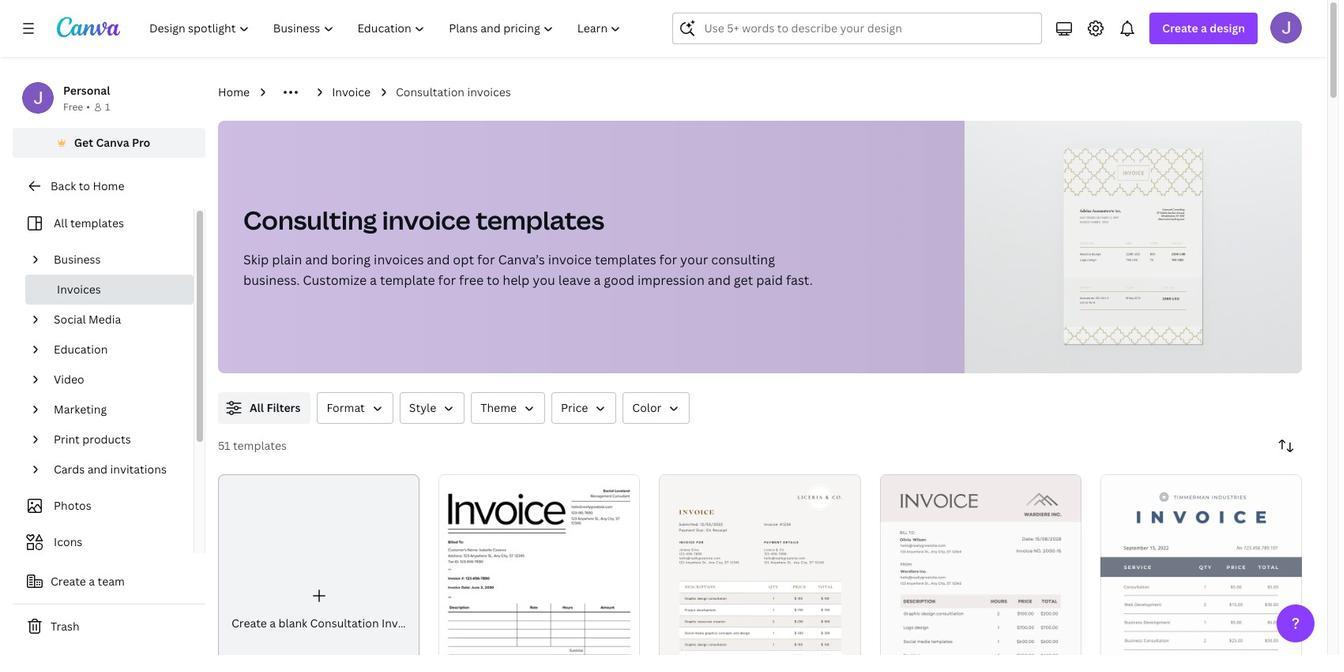 Task type: vqa. For each thing, say whether or not it's contained in the screenshot.
1 of 2 "link" for Wedding
no



Task type: describe. For each thing, give the bounding box(es) containing it.
51 templates
[[218, 439, 287, 454]]

marketing link
[[47, 395, 184, 425]]

0 vertical spatial invoices
[[467, 85, 511, 100]]

templates right 51
[[233, 439, 287, 454]]

to inside skip plain and boring invoices and opt for canva's invoice templates for your consulting business. customize a template for free to help you leave a good impression and get paid fast.
[[487, 272, 500, 289]]

icons
[[54, 535, 82, 550]]

print products
[[54, 432, 131, 447]]

leave
[[559, 272, 591, 289]]

and up customize
[[305, 251, 328, 269]]

home link
[[218, 84, 250, 101]]

social media link
[[47, 305, 184, 335]]

trash link
[[13, 612, 205, 643]]

create for create a blank consultation invoice
[[232, 616, 267, 632]]

plain
[[272, 251, 302, 269]]

business
[[54, 252, 101, 267]]

0 horizontal spatial consultation
[[310, 616, 379, 632]]

social
[[54, 312, 86, 327]]

style button
[[400, 393, 465, 424]]

0 horizontal spatial to
[[79, 179, 90, 194]]

0 horizontal spatial invoice
[[382, 203, 471, 237]]

media
[[89, 312, 121, 327]]

consultation invoices
[[396, 85, 511, 100]]

price button
[[552, 393, 617, 424]]

fast.
[[786, 272, 813, 289]]

•
[[86, 100, 90, 114]]

skip plain and boring invoices and opt for canva's invoice templates for your consulting business. customize a template for free to help you leave a good impression and get paid fast.
[[243, 251, 813, 289]]

team
[[98, 575, 125, 590]]

get
[[734, 272, 753, 289]]

0 vertical spatial home
[[218, 85, 250, 100]]

back to home link
[[13, 171, 205, 202]]

gray clean minimalist professional business consultation and service invoice image
[[1101, 475, 1302, 656]]

help
[[503, 272, 530, 289]]

print products link
[[47, 425, 184, 455]]

theme button
[[471, 393, 545, 424]]

all for all templates
[[54, 216, 68, 231]]

a left good
[[594, 272, 601, 289]]

and inside "link"
[[87, 462, 108, 477]]

consulting
[[711, 251, 775, 269]]

black and white sleek minimalist management consulting invoice doc image
[[439, 475, 640, 656]]

price
[[561, 401, 588, 416]]

beige gray simple minimalist consultation invoice image
[[880, 475, 1082, 656]]

products
[[82, 432, 131, 447]]

templates down back to home
[[70, 216, 124, 231]]

social media
[[54, 312, 121, 327]]

education
[[54, 342, 108, 357]]

template
[[380, 272, 435, 289]]

theme
[[481, 401, 517, 416]]

photos
[[54, 499, 91, 514]]

blank
[[279, 616, 308, 632]]

get
[[74, 135, 93, 150]]

Sort by button
[[1271, 431, 1302, 462]]

create a blank consultation invoice
[[232, 616, 420, 632]]

create a design button
[[1150, 13, 1258, 44]]

video link
[[47, 365, 184, 395]]

style
[[409, 401, 436, 416]]

1 horizontal spatial invoice
[[382, 616, 420, 632]]

design
[[1210, 21, 1245, 36]]

business.
[[243, 272, 300, 289]]

photos link
[[22, 492, 184, 522]]

free
[[63, 100, 83, 114]]

Search search field
[[704, 13, 1032, 43]]

and left get
[[708, 272, 731, 289]]

0 horizontal spatial home
[[93, 179, 124, 194]]

create a team
[[51, 575, 125, 590]]

format button
[[317, 393, 393, 424]]

create a team button
[[13, 567, 205, 598]]

jacob simon image
[[1271, 12, 1302, 43]]

invoice link
[[332, 84, 371, 101]]

consulting invoice templates
[[243, 203, 605, 237]]

cards
[[54, 462, 85, 477]]

all filters button
[[218, 393, 311, 424]]

create a design
[[1163, 21, 1245, 36]]

education link
[[47, 335, 184, 365]]

back to home
[[51, 179, 124, 194]]

cards and invitations link
[[47, 455, 184, 485]]



Task type: locate. For each thing, give the bounding box(es) containing it.
skip
[[243, 251, 269, 269]]

0 vertical spatial create
[[1163, 21, 1199, 36]]

0 vertical spatial invoice
[[332, 85, 371, 100]]

create down icons
[[51, 575, 86, 590]]

trash
[[51, 620, 80, 635]]

your
[[681, 251, 708, 269]]

create inside dropdown button
[[1163, 21, 1199, 36]]

and
[[305, 251, 328, 269], [427, 251, 450, 269], [708, 272, 731, 289], [87, 462, 108, 477]]

1
[[105, 100, 110, 114]]

1 vertical spatial invoices
[[374, 251, 424, 269]]

consultation down top level navigation element
[[396, 85, 465, 100]]

1 vertical spatial invoice
[[548, 251, 592, 269]]

create left design
[[1163, 21, 1199, 36]]

all filters
[[250, 401, 301, 416]]

0 horizontal spatial invoices
[[374, 251, 424, 269]]

canva's
[[498, 251, 545, 269]]

consulting
[[243, 203, 377, 237]]

None search field
[[673, 13, 1043, 44]]

to right back
[[79, 179, 90, 194]]

1 vertical spatial all
[[250, 401, 264, 416]]

free
[[459, 272, 484, 289]]

personal
[[63, 83, 110, 98]]

paid
[[756, 272, 783, 289]]

consultation
[[396, 85, 465, 100], [310, 616, 379, 632]]

for
[[477, 251, 495, 269], [660, 251, 677, 269], [438, 272, 456, 289]]

0 vertical spatial invoice
[[382, 203, 471, 237]]

to right "free"
[[487, 272, 500, 289]]

1 horizontal spatial all
[[250, 401, 264, 416]]

business link
[[47, 245, 184, 275]]

0 horizontal spatial create
[[51, 575, 86, 590]]

a down boring
[[370, 272, 377, 289]]

2 horizontal spatial for
[[660, 251, 677, 269]]

for up impression
[[660, 251, 677, 269]]

filters
[[267, 401, 301, 416]]

templates up good
[[595, 251, 656, 269]]

a left team
[[89, 575, 95, 590]]

0 horizontal spatial invoice
[[332, 85, 371, 100]]

back
[[51, 179, 76, 194]]

1 vertical spatial home
[[93, 179, 124, 194]]

0 vertical spatial all
[[54, 216, 68, 231]]

invoice inside skip plain and boring invoices and opt for canva's invoice templates for your consulting business. customize a template for free to help you leave a good impression and get paid fast.
[[548, 251, 592, 269]]

color button
[[623, 393, 690, 424]]

a
[[1201, 21, 1208, 36], [370, 272, 377, 289], [594, 272, 601, 289], [89, 575, 95, 590], [270, 616, 276, 632]]

icons link
[[22, 528, 184, 558]]

marketing
[[54, 402, 107, 417]]

51
[[218, 439, 230, 454]]

all templates
[[54, 216, 124, 231]]

1 horizontal spatial to
[[487, 272, 500, 289]]

all down back
[[54, 216, 68, 231]]

pro
[[132, 135, 150, 150]]

create a blank consultation invoice element
[[218, 475, 420, 656]]

create a blank consultation invoice link
[[218, 475, 420, 656]]

all left the filters
[[250, 401, 264, 416]]

invitations
[[110, 462, 167, 477]]

a left blank
[[270, 616, 276, 632]]

0 vertical spatial consultation
[[396, 85, 465, 100]]

print
[[54, 432, 80, 447]]

you
[[533, 272, 555, 289]]

templates inside skip plain and boring invoices and opt for canva's invoice templates for your consulting business. customize a template for free to help you leave a good impression and get paid fast.
[[595, 251, 656, 269]]

a inside dropdown button
[[1201, 21, 1208, 36]]

for right opt
[[477, 251, 495, 269]]

all
[[54, 216, 68, 231], [250, 401, 264, 416]]

to
[[79, 179, 90, 194], [487, 272, 500, 289]]

invoice
[[382, 203, 471, 237], [548, 251, 592, 269]]

invoices
[[57, 282, 101, 297]]

impression
[[638, 272, 705, 289]]

2 horizontal spatial create
[[1163, 21, 1199, 36]]

a for create a design
[[1201, 21, 1208, 36]]

invoice up opt
[[382, 203, 471, 237]]

1 horizontal spatial for
[[477, 251, 495, 269]]

create
[[1163, 21, 1199, 36], [51, 575, 86, 590], [232, 616, 267, 632]]

2 vertical spatial create
[[232, 616, 267, 632]]

elegant minimalist classic luxury business invoice template image
[[659, 475, 861, 656]]

1 vertical spatial consultation
[[310, 616, 379, 632]]

get canva pro button
[[13, 128, 205, 158]]

consulting invoice templates image
[[965, 121, 1302, 374], [1064, 149, 1203, 345]]

1 horizontal spatial create
[[232, 616, 267, 632]]

1 horizontal spatial invoices
[[467, 85, 511, 100]]

all templates link
[[22, 209, 184, 239]]

home
[[218, 85, 250, 100], [93, 179, 124, 194]]

0 horizontal spatial for
[[438, 272, 456, 289]]

get canva pro
[[74, 135, 150, 150]]

0 horizontal spatial all
[[54, 216, 68, 231]]

1 vertical spatial create
[[51, 575, 86, 590]]

boring
[[331, 251, 371, 269]]

a for create a team
[[89, 575, 95, 590]]

1 horizontal spatial consultation
[[396, 85, 465, 100]]

invoices inside skip plain and boring invoices and opt for canva's invoice templates for your consulting business. customize a template for free to help you leave a good impression and get paid fast.
[[374, 251, 424, 269]]

invoices
[[467, 85, 511, 100], [374, 251, 424, 269]]

format
[[327, 401, 365, 416]]

1 vertical spatial invoice
[[382, 616, 420, 632]]

customize
[[303, 272, 367, 289]]

a for create a blank consultation invoice
[[270, 616, 276, 632]]

opt
[[453, 251, 474, 269]]

create left blank
[[232, 616, 267, 632]]

invoice
[[332, 85, 371, 100], [382, 616, 420, 632]]

create for create a design
[[1163, 21, 1199, 36]]

0 vertical spatial to
[[79, 179, 90, 194]]

a left design
[[1201, 21, 1208, 36]]

video
[[54, 372, 84, 387]]

1 horizontal spatial home
[[218, 85, 250, 100]]

1 horizontal spatial invoice
[[548, 251, 592, 269]]

color
[[632, 401, 662, 416]]

create inside button
[[51, 575, 86, 590]]

and right "cards"
[[87, 462, 108, 477]]

create for create a team
[[51, 575, 86, 590]]

canva
[[96, 135, 129, 150]]

a inside button
[[89, 575, 95, 590]]

good
[[604, 272, 635, 289]]

1 vertical spatial to
[[487, 272, 500, 289]]

cards and invitations
[[54, 462, 167, 477]]

top level navigation element
[[139, 13, 635, 44]]

for left "free"
[[438, 272, 456, 289]]

all for all filters
[[250, 401, 264, 416]]

free •
[[63, 100, 90, 114]]

invoice up leave
[[548, 251, 592, 269]]

all inside button
[[250, 401, 264, 416]]

templates up canva's
[[476, 203, 605, 237]]

consultation right blank
[[310, 616, 379, 632]]

and left opt
[[427, 251, 450, 269]]



